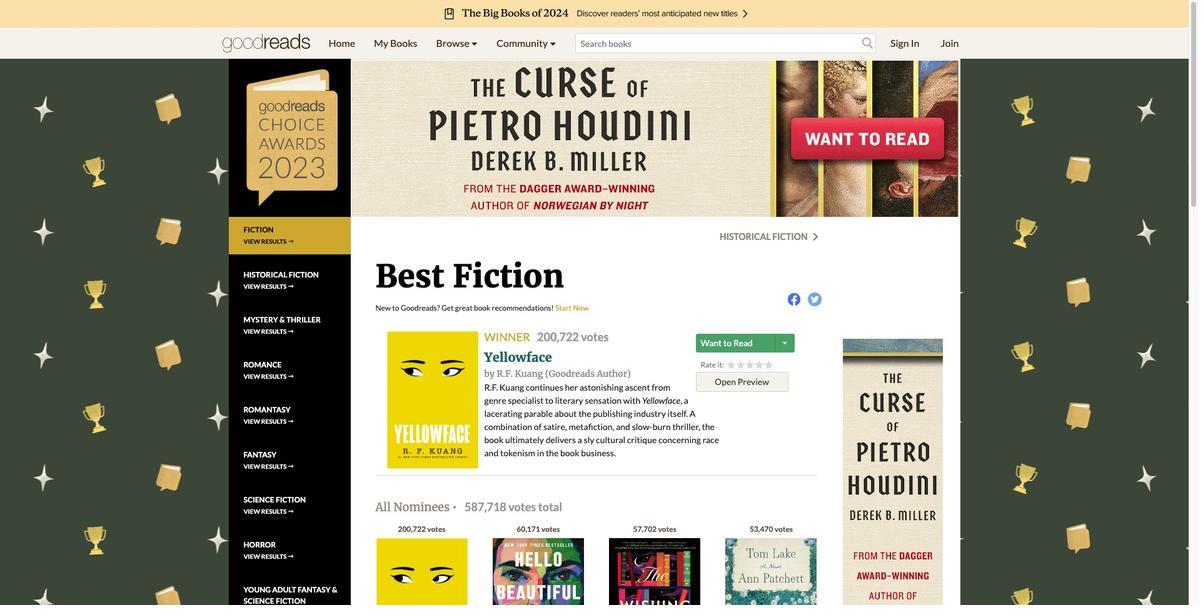 Task type: vqa. For each thing, say whether or not it's contained in the screenshot.
the peppered in the left of the page
no



Task type: describe. For each thing, give the bounding box(es) containing it.
r.f. kuang continues her astonishing ascent from genre specialist to literary sensation with
[[485, 382, 671, 406]]

my books link
[[365, 28, 427, 59]]

fiction for historical fiction
[[773, 232, 808, 242]]

fantasy inside fantasy view results →
[[244, 451, 277, 460]]

business.
[[582, 448, 616, 459]]

60,171
[[517, 525, 541, 534]]

romance
[[244, 361, 282, 370]]

of
[[534, 422, 542, 432]]

cultural
[[596, 435, 626, 446]]

fiction inside fiction view results →
[[244, 225, 274, 235]]

•
[[453, 501, 457, 515]]

votes for 53,470 votes
[[775, 525, 794, 534]]

,
[[681, 395, 683, 406]]

historical fiction view results →
[[244, 271, 319, 291]]

home link
[[319, 28, 365, 59]]

all
[[376, 501, 391, 515]]

itself.
[[668, 409, 688, 419]]

fiction for historical fiction view results →
[[289, 271, 319, 280]]

horror
[[244, 541, 276, 550]]

0 vertical spatial advertisement element
[[352, 61, 959, 217]]

share on twitter image
[[808, 293, 822, 307]]

kuang inside the winner 200,722 votes yellowface by r.f. kuang (goodreads author)
[[515, 369, 543, 380]]

nominees
[[394, 501, 450, 515]]

slow-
[[632, 422, 653, 432]]

satire,
[[544, 422, 567, 432]]

results inside science fiction view results →
[[261, 508, 287, 516]]

→ inside mystery & thriller view results →
[[288, 328, 294, 336]]

my books
[[374, 37, 418, 49]]

literary
[[555, 395, 584, 406]]

1 horizontal spatial the
[[579, 409, 592, 419]]

young adult fantasy & science fiction link
[[244, 585, 341, 606]]

1 horizontal spatial and
[[617, 422, 631, 432]]

results inside fantasy view results →
[[261, 463, 287, 471]]

tokenism
[[501, 448, 536, 459]]

200,722 votes
[[398, 525, 446, 534]]

specialist
[[508, 395, 544, 406]]

results inside romantasy view results →
[[261, 418, 287, 426]]

view inside historical fiction view results →
[[244, 283, 260, 291]]

votes inside the winner 200,722 votes yellowface by r.f. kuang (goodreads author)
[[581, 330, 609, 344]]

thriller
[[287, 316, 321, 325]]

about
[[555, 409, 577, 419]]

new
[[376, 303, 391, 313]]

now
[[574, 303, 589, 313]]

1 horizontal spatial a
[[684, 395, 689, 406]]

race
[[703, 435, 720, 446]]

start now link
[[556, 303, 589, 313]]

57,702 votes
[[634, 525, 677, 534]]

0 horizontal spatial a
[[578, 435, 583, 446]]

join
[[941, 37, 960, 49]]

recommendations!
[[492, 303, 554, 313]]

→ inside historical fiction view results →
[[288, 283, 294, 291]]

join link
[[932, 28, 969, 59]]

to for new
[[393, 303, 400, 313]]

science inside young adult fantasy & science fiction
[[244, 597, 274, 606]]

0 vertical spatial yellowface by r.f. kuang image
[[387, 332, 478, 469]]

want to read
[[701, 338, 753, 349]]

the most anticipated books of 2024 image
[[94, 0, 1095, 28]]

goodreads?
[[401, 303, 440, 313]]

from
[[652, 382, 671, 393]]

, a lacerating parable about the publishing industry itself. a combination of satire, metafiction, and slow-burn thriller, the book ultimately delivers a sly cultural critique concerning race and tokenism in the book business.
[[485, 395, 720, 459]]

community ▾ button
[[488, 28, 566, 59]]

science fiction view results →
[[244, 496, 306, 516]]

hello beautiful by ann napolitano image
[[493, 538, 584, 606]]

metafiction,
[[569, 422, 615, 432]]

r.f. inside the winner 200,722 votes yellowface by r.f. kuang (goodreads author)
[[497, 369, 513, 380]]

▾ for community ▾
[[550, 37, 557, 49]]

browse
[[436, 37, 470, 49]]

→ inside romantasy view results →
[[288, 418, 294, 426]]

& inside mystery & thriller view results →
[[280, 316, 285, 325]]

share on facebook image
[[788, 293, 802, 307]]

587,718
[[465, 501, 507, 514]]

open preview link
[[696, 372, 789, 392]]

lacerating
[[485, 409, 523, 419]]

fiction for science fiction view results →
[[276, 496, 306, 505]]

57,702
[[634, 525, 657, 534]]

60,171 votes
[[517, 525, 560, 534]]

(goodreads
[[545, 369, 595, 380]]

fantasy inside young adult fantasy & science fiction
[[298, 586, 331, 595]]

best
[[376, 257, 445, 297]]

1 vertical spatial advertisement element
[[843, 339, 943, 606]]

→ inside romance view results →
[[288, 373, 294, 381]]

sign
[[891, 37, 910, 49]]

historical for historical fiction
[[720, 232, 771, 242]]

with
[[624, 395, 641, 406]]

tom lake by ann patchett image
[[726, 538, 818, 606]]

yellowface link
[[485, 350, 552, 365]]

want
[[701, 338, 722, 349]]

Search books text field
[[575, 33, 877, 53]]

horror view results →
[[244, 541, 294, 561]]

combination
[[485, 422, 533, 432]]

0 horizontal spatial the
[[546, 448, 559, 459]]

view inside science fiction view results →
[[244, 508, 260, 516]]

young
[[244, 586, 271, 595]]

votes for 200,722 votes
[[428, 525, 446, 534]]

0 vertical spatial book
[[474, 303, 491, 313]]

browse ▾ button
[[427, 28, 488, 59]]

adult
[[272, 586, 296, 595]]

1 vertical spatial yellowface
[[643, 395, 681, 406]]

votes inside the all nominees • 587,718 votes total
[[509, 501, 536, 514]]

young adult fantasy & science fiction
[[244, 586, 338, 606]]



Task type: locate. For each thing, give the bounding box(es) containing it.
sensation
[[585, 395, 622, 406]]

results inside romance view results →
[[261, 373, 287, 381]]

r.f. inside r.f. kuang continues her astonishing ascent from genre specialist to literary sensation with
[[485, 382, 498, 393]]

books
[[390, 37, 418, 49]]

0 vertical spatial the
[[579, 409, 592, 419]]

view
[[244, 238, 260, 246], [244, 283, 260, 291], [244, 328, 260, 336], [244, 373, 260, 381], [244, 418, 260, 426], [244, 463, 260, 471], [244, 508, 260, 516], [244, 553, 260, 561]]

→ up historical fiction view results →
[[288, 238, 294, 246]]

votes down now
[[581, 330, 609, 344]]

1 vertical spatial yellowface by r.f. kuang image
[[376, 538, 468, 606]]

1 horizontal spatial ▾
[[550, 37, 557, 49]]

romance view results →
[[244, 361, 294, 381]]

votes down nominees
[[428, 525, 446, 534]]

my
[[374, 37, 389, 49]]

view inside mystery & thriller view results →
[[244, 328, 260, 336]]

menu containing home
[[319, 28, 566, 59]]

8 → from the top
[[288, 553, 294, 561]]

1 view from the top
[[244, 238, 260, 246]]

view up mystery
[[244, 283, 260, 291]]

1 vertical spatial science
[[244, 597, 274, 606]]

0 horizontal spatial fantasy
[[244, 451, 277, 460]]

ultimately
[[506, 435, 544, 446]]

menu
[[319, 28, 566, 59]]

results up mystery
[[261, 283, 287, 291]]

astonishing
[[580, 382, 624, 393]]

the
[[579, 409, 592, 419], [702, 422, 715, 432], [546, 448, 559, 459]]

by
[[485, 369, 495, 380]]

continues
[[526, 382, 564, 393]]

→ up science fiction view results →
[[288, 463, 294, 471]]

results inside "horror view results →"
[[261, 553, 287, 561]]

the up 'race'
[[702, 422, 715, 432]]

mystery
[[244, 316, 278, 325]]

kuang down the r.f. kuang link
[[500, 382, 525, 393]]

burn
[[653, 422, 671, 432]]

1 vertical spatial book
[[485, 435, 504, 446]]

results inside historical fiction view results →
[[261, 283, 287, 291]]

1 vertical spatial historical
[[244, 271, 288, 280]]

fiction inside young adult fantasy & science fiction
[[276, 597, 306, 606]]

r.f. down by
[[485, 382, 498, 393]]

yellowface down from
[[643, 395, 681, 406]]

author)
[[597, 369, 631, 380]]

kuang down yellowface link
[[515, 369, 543, 380]]

science down fantasy view results →
[[244, 496, 274, 505]]

→ up "horror view results →"
[[288, 508, 294, 516]]

0 horizontal spatial &
[[280, 316, 285, 325]]

1 → from the top
[[288, 238, 294, 246]]

0 vertical spatial r.f.
[[497, 369, 513, 380]]

all nominees • 587,718 votes total
[[376, 501, 563, 515]]

view up horror
[[244, 508, 260, 516]]

yellowface by r.f. kuang image
[[387, 332, 478, 469], [376, 538, 468, 606]]

science
[[244, 496, 274, 505], [244, 597, 274, 606]]

sly
[[584, 435, 595, 446]]

advertisement element
[[352, 61, 959, 217], [843, 339, 943, 606]]

the wishing game by meg shaffer image
[[610, 538, 701, 606]]

fantasy right adult
[[298, 586, 331, 595]]

votes down total
[[542, 525, 560, 534]]

votes for 60,171 votes
[[542, 525, 560, 534]]

science inside science fiction view results →
[[244, 496, 274, 505]]

7 → from the top
[[288, 508, 294, 516]]

1 horizontal spatial yellowface
[[643, 395, 681, 406]]

votes
[[581, 330, 609, 344], [509, 501, 536, 514], [428, 525, 446, 534], [542, 525, 560, 534], [659, 525, 677, 534], [775, 525, 794, 534]]

open preview
[[715, 377, 770, 387]]

0 vertical spatial a
[[684, 395, 689, 406]]

view inside fiction view results →
[[244, 238, 260, 246]]

best fiction
[[376, 257, 564, 297]]

7 results from the top
[[261, 508, 287, 516]]

1 vertical spatial &
[[332, 586, 338, 595]]

book right the great
[[474, 303, 491, 313]]

new to goodreads? get great book recommendations! start now
[[376, 303, 589, 313]]

& inside young adult fantasy & science fiction
[[332, 586, 338, 595]]

1 horizontal spatial fantasy
[[298, 586, 331, 595]]

parable
[[524, 409, 553, 419]]

the right in
[[546, 448, 559, 459]]

view down romance
[[244, 373, 260, 381]]

a right ","
[[684, 395, 689, 406]]

book down combination
[[485, 435, 504, 446]]

8 view from the top
[[244, 553, 260, 561]]

→ down romantasy
[[288, 418, 294, 426]]

and left tokenism
[[485, 448, 499, 459]]

view down mystery
[[244, 328, 260, 336]]

→ up romantasy
[[288, 373, 294, 381]]

2 science from the top
[[244, 597, 274, 606]]

3 view from the top
[[244, 328, 260, 336]]

fiction inside historical fiction view results →
[[289, 271, 319, 280]]

0 horizontal spatial 200,722
[[398, 525, 426, 534]]

0 vertical spatial &
[[280, 316, 285, 325]]

&
[[280, 316, 285, 325], [332, 586, 338, 595]]

view inside fantasy view results →
[[244, 463, 260, 471]]

1 horizontal spatial &
[[332, 586, 338, 595]]

results down romantasy
[[261, 418, 287, 426]]

4 → from the top
[[288, 373, 294, 381]]

in
[[912, 37, 920, 49]]

results inside fiction view results →
[[261, 238, 287, 246]]

2 ▾ from the left
[[550, 37, 557, 49]]

▾ right community at the left top of page
[[550, 37, 557, 49]]

concerning
[[659, 435, 701, 446]]

200,722 down nominees
[[398, 525, 426, 534]]

results down horror
[[261, 553, 287, 561]]

& left thriller
[[280, 316, 285, 325]]

7 view from the top
[[244, 508, 260, 516]]

community ▾
[[497, 37, 557, 49]]

1 horizontal spatial historical
[[720, 232, 771, 242]]

6 → from the top
[[288, 463, 294, 471]]

0 horizontal spatial and
[[485, 448, 499, 459]]

industry
[[634, 409, 666, 419]]

200,722 down start
[[538, 330, 579, 344]]

1 horizontal spatial 200,722
[[538, 330, 579, 344]]

→ down thriller
[[288, 328, 294, 336]]

get
[[442, 303, 454, 313]]

to
[[393, 303, 400, 313], [724, 338, 732, 349], [546, 395, 554, 406]]

→ inside science fiction view results →
[[288, 508, 294, 516]]

historical for historical fiction view results →
[[244, 271, 288, 280]]

yellowface
[[485, 350, 552, 365], [643, 395, 681, 406]]

0 horizontal spatial to
[[393, 303, 400, 313]]

a
[[690, 409, 696, 419]]

results down romance
[[261, 373, 287, 381]]

kuang inside r.f. kuang continues her astonishing ascent from genre specialist to literary sensation with
[[500, 382, 525, 393]]

1 vertical spatial r.f.
[[485, 382, 498, 393]]

group
[[727, 360, 774, 370]]

1 ▾ from the left
[[472, 37, 478, 49]]

to for want
[[724, 338, 732, 349]]

2 vertical spatial to
[[546, 395, 554, 406]]

delivers
[[546, 435, 576, 446]]

preview
[[738, 377, 770, 387]]

historical
[[720, 232, 771, 242], [244, 271, 288, 280]]

200,722 inside the winner 200,722 votes yellowface by r.f. kuang (goodreads author)
[[538, 330, 579, 344]]

5 view from the top
[[244, 418, 260, 426]]

1 vertical spatial to
[[724, 338, 732, 349]]

a left sly at the bottom
[[578, 435, 583, 446]]

results down mystery
[[261, 328, 287, 336]]

0 vertical spatial science
[[244, 496, 274, 505]]

fiction for best fiction
[[453, 257, 564, 297]]

it:
[[718, 360, 725, 370]]

view down horror
[[244, 553, 260, 561]]

view inside romantasy view results →
[[244, 418, 260, 426]]

yellowface up the r.f. kuang link
[[485, 350, 552, 365]]

results up science fiction view results →
[[261, 463, 287, 471]]

1 vertical spatial and
[[485, 448, 499, 459]]

r.f.
[[497, 369, 513, 380], [485, 382, 498, 393]]

Search for books to add to your shelves search field
[[575, 33, 877, 53]]

start
[[556, 303, 572, 313]]

thriller,
[[673, 422, 701, 432]]

fantasy
[[244, 451, 277, 460], [298, 586, 331, 595]]

5 → from the top
[[288, 418, 294, 426]]

fiction inside science fiction view results →
[[276, 496, 306, 505]]

publishing
[[593, 409, 633, 419]]

3 results from the top
[[261, 328, 287, 336]]

community
[[497, 37, 548, 49]]

0 horizontal spatial ▾
[[472, 37, 478, 49]]

results up horror
[[261, 508, 287, 516]]

view inside "horror view results →"
[[244, 553, 260, 561]]

science down the young
[[244, 597, 274, 606]]

votes for 57,702 votes
[[659, 525, 677, 534]]

results
[[261, 238, 287, 246], [261, 283, 287, 291], [261, 328, 287, 336], [261, 373, 287, 381], [261, 418, 287, 426], [261, 463, 287, 471], [261, 508, 287, 516], [261, 553, 287, 561]]

to down 'continues'
[[546, 395, 554, 406]]

1 vertical spatial the
[[702, 422, 715, 432]]

fantasy view results →
[[244, 451, 294, 471]]

kuang
[[515, 369, 543, 380], [500, 382, 525, 393]]

winner 200,722 votes yellowface by r.f. kuang (goodreads author)
[[485, 330, 631, 380]]

romantasy view results →
[[244, 406, 294, 426]]

0 horizontal spatial yellowface
[[485, 350, 552, 365]]

results up historical fiction view results →
[[261, 238, 287, 246]]

0 vertical spatial kuang
[[515, 369, 543, 380]]

4 view from the top
[[244, 373, 260, 381]]

& right adult
[[332, 586, 338, 595]]

book down delivers
[[561, 448, 580, 459]]

0 vertical spatial and
[[617, 422, 631, 432]]

2 view from the top
[[244, 283, 260, 291]]

1 vertical spatial kuang
[[500, 382, 525, 393]]

0 vertical spatial yellowface
[[485, 350, 552, 365]]

historical fiction
[[720, 232, 808, 242]]

to inside 'want to read' button
[[724, 338, 732, 349]]

sign in
[[891, 37, 920, 49]]

yellowface inside the winner 200,722 votes yellowface by r.f. kuang (goodreads author)
[[485, 350, 552, 365]]

romantasy
[[244, 406, 291, 415]]

to inside r.f. kuang continues her astonishing ascent from genre specialist to literary sensation with
[[546, 395, 554, 406]]

sign in link
[[882, 28, 930, 59]]

5 results from the top
[[261, 418, 287, 426]]

to right new
[[393, 303, 400, 313]]

53,470 votes
[[750, 525, 794, 534]]

→ up adult
[[288, 553, 294, 561]]

mystery & thriller view results →
[[244, 316, 321, 336]]

votes up 60,171
[[509, 501, 536, 514]]

▾ for browse ▾
[[472, 37, 478, 49]]

want to read button
[[701, 334, 753, 353]]

2 vertical spatial the
[[546, 448, 559, 459]]

votes right 57,702
[[659, 525, 677, 534]]

view inside romance view results →
[[244, 373, 260, 381]]

3 → from the top
[[288, 328, 294, 336]]

2 vertical spatial book
[[561, 448, 580, 459]]

→ up thriller
[[288, 283, 294, 291]]

1 horizontal spatial to
[[546, 395, 554, 406]]

view up science fiction view results →
[[244, 463, 260, 471]]

1 vertical spatial 200,722
[[398, 525, 426, 534]]

→ inside fiction view results →
[[288, 238, 294, 246]]

1 results from the top
[[261, 238, 287, 246]]

→ inside "horror view results →"
[[288, 553, 294, 561]]

▾ right browse
[[472, 37, 478, 49]]

read
[[734, 338, 753, 349]]

fantasy down romantasy view results →
[[244, 451, 277, 460]]

2 results from the top
[[261, 283, 287, 291]]

8 results from the top
[[261, 553, 287, 561]]

votes right 53,470
[[775, 525, 794, 534]]

0 horizontal spatial historical
[[244, 271, 288, 280]]

rate it:
[[701, 360, 725, 370]]

the up metafiction,
[[579, 409, 592, 419]]

0 vertical spatial fantasy
[[244, 451, 277, 460]]

0 vertical spatial historical
[[720, 232, 771, 242]]

6 results from the top
[[261, 463, 287, 471]]

1 science from the top
[[244, 496, 274, 505]]

and down the publishing
[[617, 422, 631, 432]]

total
[[539, 501, 563, 514]]

1 vertical spatial fantasy
[[298, 586, 331, 595]]

2 horizontal spatial to
[[724, 338, 732, 349]]

0 vertical spatial to
[[393, 303, 400, 313]]

and
[[617, 422, 631, 432], [485, 448, 499, 459]]

53,470
[[750, 525, 774, 534]]

critique
[[628, 435, 657, 446]]

6 view from the top
[[244, 463, 260, 471]]

to left "read"
[[724, 338, 732, 349]]

historical fiction link
[[720, 232, 818, 242]]

2 → from the top
[[288, 283, 294, 291]]

winner
[[485, 330, 530, 344]]

her
[[565, 382, 578, 393]]

2 horizontal spatial the
[[702, 422, 715, 432]]

1 vertical spatial a
[[578, 435, 583, 446]]

historical inside historical fiction view results →
[[244, 271, 288, 280]]

r.f. right by
[[497, 369, 513, 380]]

great
[[455, 303, 473, 313]]

fiction view results →
[[244, 225, 294, 246]]

view up historical fiction view results →
[[244, 238, 260, 246]]

in
[[537, 448, 545, 459]]

results inside mystery & thriller view results →
[[261, 328, 287, 336]]

2023 goodreads choice awards image
[[244, 69, 338, 207]]

4 results from the top
[[261, 373, 287, 381]]

genre
[[485, 395, 507, 406]]

r.f. kuang link
[[497, 369, 543, 380]]

browse ▾
[[436, 37, 478, 49]]

home
[[329, 37, 355, 49]]

→ inside fantasy view results →
[[288, 463, 294, 471]]

view down romantasy
[[244, 418, 260, 426]]

0 vertical spatial 200,722
[[538, 330, 579, 344]]



